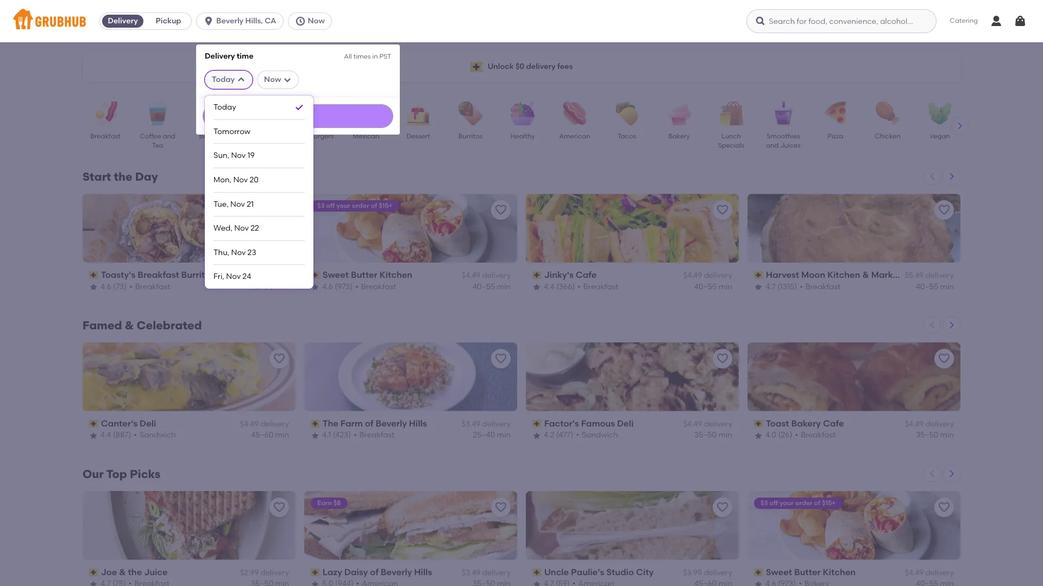 Task type: vqa. For each thing, say whether or not it's contained in the screenshot.
right the Delivery
yes



Task type: locate. For each thing, give the bounding box(es) containing it.
• breakfast down toasty's breakfast burritos
[[129, 282, 170, 292]]

canter's
[[101, 419, 138, 429]]

4.4 (366)
[[544, 282, 575, 292]]

35–50 min
[[694, 431, 732, 440], [916, 431, 954, 440]]

today up tomorrow
[[214, 103, 236, 112]]

smoothies
[[767, 133, 800, 140]]

breakfast for jinky's cafe
[[583, 282, 619, 292]]

list box containing today
[[214, 96, 305, 289]]

1 horizontal spatial deli
[[617, 419, 634, 429]]

• breakfast down toast bakery cafe
[[795, 431, 836, 440]]

1 vertical spatial butter
[[794, 568, 821, 578]]

2 35–50 min from the left
[[916, 431, 954, 440]]

moon
[[801, 270, 825, 280]]

and inside smoothies and juices
[[766, 142, 779, 150]]

beverly right daisy
[[381, 568, 412, 578]]

$3.99
[[683, 569, 702, 578]]

save this restaurant image for joe & the juice
[[273, 501, 286, 514]]

uncle
[[544, 568, 569, 578]]

& left marketplace at the top of the page
[[863, 270, 869, 280]]

our
[[83, 468, 104, 481]]

0 horizontal spatial now
[[264, 75, 281, 84]]

burritos down burritos image
[[458, 133, 483, 140]]

svg image
[[295, 16, 306, 27], [283, 75, 292, 84]]

2 35–50 from the left
[[916, 431, 939, 440]]

1 horizontal spatial burritos
[[458, 133, 483, 140]]

delivery button
[[100, 12, 146, 30]]

min for sweet butter kitchen
[[497, 282, 511, 292]]

0 vertical spatial hills
[[409, 419, 427, 429]]

daisy
[[344, 568, 368, 578]]

subscription pass image for the farm of beverly hills
[[311, 421, 320, 428]]

& right joe
[[119, 568, 126, 578]]

tomorrow
[[214, 127, 250, 136]]

mon,
[[214, 176, 232, 185]]

subscription pass image for jinky's cafe
[[532, 272, 542, 279]]

2 40–55 from the left
[[473, 282, 495, 292]]

0 horizontal spatial svg image
[[283, 75, 292, 84]]

tue, nov 21
[[214, 200, 254, 209]]

1 vertical spatial your
[[780, 500, 794, 507]]

order
[[352, 202, 369, 210], [795, 500, 813, 507]]

2 deli from the left
[[617, 419, 634, 429]]

45–60
[[251, 431, 273, 440]]

sandwich for famous
[[582, 431, 618, 440]]

0 horizontal spatial sandwich
[[140, 431, 176, 440]]

sandwich down famous
[[582, 431, 618, 440]]

1 vertical spatial now
[[264, 75, 281, 84]]

sweet for subscription pass image for sweet butter kitchen
[[766, 568, 792, 578]]

• breakfast down the farm of beverly hills in the bottom of the page
[[354, 431, 395, 440]]

1 35–50 from the left
[[694, 431, 717, 440]]

the left the juice
[[128, 568, 142, 578]]

1 sandwich from the left
[[140, 431, 176, 440]]

4.4 left (887)
[[101, 431, 111, 440]]

1 vertical spatial 4.4
[[101, 431, 111, 440]]

now up today option
[[264, 75, 281, 84]]

1 vertical spatial caret left icon image
[[928, 321, 937, 330]]

$3.49 for our top picks
[[462, 569, 480, 578]]

mexican
[[353, 133, 380, 140]]

4 40–55 min from the left
[[916, 282, 954, 292]]

sweet butter kitchen
[[323, 270, 412, 280], [766, 568, 856, 578]]

4.4 for canter's deli
[[101, 431, 111, 440]]

the left "day"
[[114, 170, 132, 184]]

1 vertical spatial $3.49
[[462, 569, 480, 578]]

min for canter's deli
[[275, 431, 289, 440]]

svg image up update
[[283, 75, 292, 84]]

0 horizontal spatial delivery
[[108, 16, 138, 26]]

& for the
[[119, 568, 126, 578]]

2 • sandwich from the left
[[576, 431, 618, 440]]

fast food
[[246, 133, 277, 140]]

now inside button
[[308, 16, 325, 26]]

1 horizontal spatial cafe
[[823, 419, 844, 429]]

nov left 24
[[226, 272, 241, 282]]

0 horizontal spatial $3
[[317, 202, 325, 210]]

the
[[323, 419, 338, 429]]

1 vertical spatial off
[[770, 500, 778, 507]]

1 horizontal spatial and
[[766, 142, 779, 150]]

save this restaurant image for toasty's breakfast burritos
[[273, 204, 286, 217]]

• right (26)
[[795, 431, 798, 440]]

subscription pass image left uncle
[[532, 569, 542, 577]]

• right (887)
[[134, 431, 137, 440]]

& right famed
[[125, 319, 134, 332]]

2 $3.49 from the top
[[462, 569, 480, 578]]

0 vertical spatial your
[[336, 202, 350, 210]]

• breakfast down jinky's cafe
[[578, 282, 619, 292]]

1 horizontal spatial 4.6
[[322, 282, 333, 292]]

deli right canter's
[[140, 419, 156, 429]]

caret left icon image
[[928, 172, 937, 181], [928, 321, 937, 330], [928, 470, 937, 479]]

1 vertical spatial $15+
[[822, 500, 836, 507]]

3 caret left icon image from the top
[[928, 470, 937, 479]]

and down smoothies
[[766, 142, 779, 150]]

breakfast down jinky's cafe
[[583, 282, 619, 292]]

breakfast right toasty's
[[138, 270, 179, 280]]

1 horizontal spatial butter
[[794, 568, 821, 578]]

1 35–50 min from the left
[[694, 431, 732, 440]]

0 horizontal spatial 4.6
[[101, 282, 111, 292]]

delivery
[[108, 16, 138, 26], [205, 52, 235, 61]]

0 horizontal spatial sweet butter kitchen
[[323, 270, 412, 280]]

1 vertical spatial and
[[766, 142, 779, 150]]

beverly left hills,
[[216, 16, 244, 26]]

nov left 20
[[233, 176, 248, 185]]

• breakfast for farm
[[354, 431, 395, 440]]

nov left 21
[[230, 200, 245, 209]]

0 vertical spatial and
[[163, 133, 175, 140]]

cafe
[[576, 270, 597, 280], [823, 419, 844, 429]]

1 $3.49 delivery from the top
[[462, 420, 511, 429]]

grubhub plus flag logo image
[[470, 62, 483, 72]]

1 4.6 from the left
[[101, 282, 111, 292]]

picks
[[130, 468, 161, 481]]

0 vertical spatial $3
[[317, 202, 325, 210]]

$4.49 delivery for (973)
[[462, 271, 511, 281]]

save this restaurant button for canter's deli
[[270, 349, 289, 369]]

0 vertical spatial burritos
[[458, 133, 483, 140]]

25–40 min
[[473, 431, 511, 440]]

caret right icon image
[[956, 122, 964, 130], [948, 172, 956, 181], [948, 321, 956, 330], [948, 470, 956, 479]]

1 horizontal spatial sweet
[[766, 568, 792, 578]]

0 vertical spatial sweet
[[323, 270, 349, 280]]

bakery
[[668, 133, 690, 140], [791, 419, 821, 429]]

40–55 min
[[251, 282, 289, 292], [473, 282, 511, 292], [694, 282, 732, 292], [916, 282, 954, 292]]

nov for tue,
[[230, 200, 245, 209]]

marketplace
[[871, 270, 926, 280]]

0 horizontal spatial 35–50
[[694, 431, 717, 440]]

caret left icon image for our top picks
[[928, 470, 937, 479]]

star icon image
[[89, 283, 98, 292], [311, 283, 319, 292], [532, 283, 541, 292], [754, 283, 763, 292], [89, 432, 98, 440], [311, 432, 319, 440], [532, 432, 541, 440], [754, 432, 763, 440], [89, 581, 98, 587], [311, 581, 319, 587], [532, 581, 541, 587], [754, 581, 763, 587]]

2 $3.49 delivery from the top
[[462, 569, 511, 578]]

40–55 for toasty's breakfast burritos
[[251, 282, 273, 292]]

$3.49 delivery for celebrated
[[462, 420, 511, 429]]

nov for fri,
[[226, 272, 241, 282]]

• for famous
[[576, 431, 579, 440]]

2 sandwich from the left
[[582, 431, 618, 440]]

subscription pass image for toasty's breakfast burritos
[[89, 272, 99, 279]]

0 horizontal spatial $15+
[[379, 202, 393, 210]]

sandwich
[[140, 431, 176, 440], [582, 431, 618, 440]]

4.4 for jinky's cafe
[[544, 282, 554, 292]]

today inside option
[[214, 103, 236, 112]]

0 horizontal spatial burritos
[[181, 270, 215, 280]]

unlock $0 delivery fees
[[488, 62, 573, 71]]

food
[[261, 133, 277, 140]]

caret left icon image for start the day
[[928, 172, 937, 181]]

mexican image
[[347, 102, 385, 126]]

• breakfast down moon
[[800, 282, 841, 292]]

0 vertical spatial $3 off your order of $15+
[[317, 202, 393, 210]]

1 horizontal spatial 35–50
[[916, 431, 939, 440]]

1 horizontal spatial 4.4
[[544, 282, 554, 292]]

1 • sandwich from the left
[[134, 431, 176, 440]]

delivery for delivery time
[[205, 52, 235, 61]]

$3.99 delivery
[[683, 569, 732, 578]]

$3.49
[[462, 420, 480, 429], [462, 569, 480, 578]]

subscription pass image left the
[[311, 421, 320, 428]]

4 40–55 from the left
[[916, 282, 939, 292]]

earn
[[317, 500, 332, 507]]

$4.49 delivery for (477)
[[683, 420, 732, 429]]

2 4.6 from the left
[[322, 282, 333, 292]]

delivery left pickup
[[108, 16, 138, 26]]

nov left 19
[[231, 151, 246, 161]]

4.6 left '(73)'
[[101, 282, 111, 292]]

check icon image
[[294, 102, 305, 113]]

bakery up (26)
[[791, 419, 821, 429]]

1 caret left icon image from the top
[[928, 172, 937, 181]]

hills
[[409, 419, 427, 429], [414, 568, 432, 578]]

0 vertical spatial $15+
[[379, 202, 393, 210]]

save this restaurant button for jinky's cafe
[[713, 200, 732, 220]]

kitchen for start the day
[[828, 270, 860, 280]]

subscription pass image
[[532, 272, 542, 279], [311, 421, 320, 428], [532, 569, 542, 577], [754, 569, 764, 577]]

subscription pass image
[[89, 272, 99, 279], [311, 272, 320, 279], [754, 272, 764, 279], [89, 421, 99, 428], [532, 421, 542, 428], [754, 421, 764, 428], [89, 569, 99, 577], [311, 569, 320, 577]]

0 horizontal spatial sweet
[[323, 270, 349, 280]]

• for moon
[[800, 282, 803, 292]]

$3
[[317, 202, 325, 210], [761, 500, 768, 507]]

uncle paulie's studio city
[[544, 568, 654, 578]]

$4.49 delivery
[[240, 271, 289, 281], [462, 271, 511, 281], [683, 271, 732, 281], [240, 420, 289, 429], [683, 420, 732, 429], [905, 420, 954, 429], [905, 569, 954, 578]]

and up tea
[[163, 133, 175, 140]]

subscription pass image for harvest moon kitchen & marketplace
[[754, 272, 764, 279]]

23
[[248, 248, 256, 257]]

• right (366)
[[578, 282, 581, 292]]

toast bakery cafe
[[766, 419, 844, 429]]

nov left 23
[[231, 248, 246, 257]]

jinky's
[[544, 270, 574, 280]]

breakfast for harvest moon kitchen & marketplace
[[806, 282, 841, 292]]

and inside coffee and tea
[[163, 133, 175, 140]]

breakfast right (973)
[[361, 282, 396, 292]]

4.0
[[766, 431, 777, 440]]

farm
[[341, 419, 363, 429]]

4.2 (477)
[[544, 431, 573, 440]]

1 40–55 from the left
[[251, 282, 273, 292]]

• sandwich down the "canter's deli"
[[134, 431, 176, 440]]

2 vertical spatial beverly
[[381, 568, 412, 578]]

1 vertical spatial sweet
[[766, 568, 792, 578]]

(477)
[[556, 431, 573, 440]]

smoothies and juices image
[[765, 102, 803, 126]]

save this restaurant button for toast bakery cafe
[[935, 349, 954, 369]]

0 vertical spatial beverly
[[216, 16, 244, 26]]

$4.49 for (477)
[[683, 420, 702, 429]]

1 horizontal spatial your
[[780, 500, 794, 507]]

4.6 left (973)
[[322, 282, 333, 292]]

breakfast down toasty's breakfast burritos
[[135, 282, 170, 292]]

toast
[[766, 419, 789, 429]]

0 vertical spatial caret left icon image
[[928, 172, 937, 181]]

jinky's cafe
[[544, 270, 597, 280]]

now right ca
[[308, 16, 325, 26]]

save this restaurant image
[[938, 204, 951, 217], [273, 353, 286, 366], [716, 353, 729, 366], [938, 353, 951, 366], [494, 501, 507, 514], [716, 501, 729, 514], [938, 501, 951, 514]]

times
[[353, 53, 371, 60]]

list box inside main navigation "navigation"
[[214, 96, 305, 289]]

save this restaurant image
[[273, 204, 286, 217], [494, 204, 507, 217], [716, 204, 729, 217], [494, 353, 507, 366], [273, 501, 286, 514]]

1 vertical spatial hills
[[414, 568, 432, 578]]

0 horizontal spatial deli
[[140, 419, 156, 429]]

list box
[[214, 96, 305, 289]]

0 horizontal spatial and
[[163, 133, 175, 140]]

4.6 (73)
[[101, 282, 127, 292]]

subscription pass image for uncle paulie's studio city
[[532, 569, 542, 577]]

2 caret left icon image from the top
[[928, 321, 937, 330]]

2 40–55 min from the left
[[473, 282, 511, 292]]

• right '(73)'
[[129, 282, 132, 292]]

breakfast down moon
[[806, 282, 841, 292]]

• right (1315)
[[800, 282, 803, 292]]

0 vertical spatial order
[[352, 202, 369, 210]]

vegan
[[930, 133, 950, 140]]

• sandwich down famous
[[576, 431, 618, 440]]

all
[[344, 53, 352, 60]]

4.4
[[544, 282, 554, 292], [101, 431, 111, 440]]

of
[[371, 202, 377, 210], [365, 419, 374, 429], [814, 500, 821, 507], [370, 568, 379, 578]]

today down delivery time
[[212, 75, 235, 84]]

svg image
[[1014, 15, 1027, 28], [203, 16, 214, 27], [755, 16, 766, 27], [237, 75, 246, 84]]

min for jinky's cafe
[[719, 282, 732, 292]]

• down farm
[[354, 431, 357, 440]]

beverly for picks
[[381, 568, 412, 578]]

• sandwich for deli
[[134, 431, 176, 440]]

1 vertical spatial $3.49 delivery
[[462, 569, 511, 578]]

1 40–55 min from the left
[[251, 282, 289, 292]]

1 vertical spatial delivery
[[205, 52, 235, 61]]

min
[[275, 282, 289, 292], [497, 282, 511, 292], [719, 282, 732, 292], [940, 282, 954, 292], [275, 431, 289, 440], [497, 431, 511, 440], [719, 431, 732, 440], [940, 431, 954, 440]]

thu,
[[214, 248, 229, 257]]

lunch
[[722, 133, 741, 140]]

save this restaurant image for the farm of beverly hills
[[494, 353, 507, 366]]

(973)
[[335, 282, 353, 292]]

0 vertical spatial delivery
[[108, 16, 138, 26]]

1 horizontal spatial svg image
[[295, 16, 306, 27]]

breakfast image
[[86, 102, 124, 126]]

2 vertical spatial &
[[119, 568, 126, 578]]

kitchen for our top picks
[[823, 568, 856, 578]]

0 horizontal spatial your
[[336, 202, 350, 210]]

breakfast down 'breakfast' image
[[90, 133, 120, 140]]

0 horizontal spatial bakery
[[668, 133, 690, 140]]

4.4 down jinky's
[[544, 282, 554, 292]]

subscription pass image for joe & the juice
[[89, 569, 99, 577]]

• breakfast right (973)
[[355, 282, 396, 292]]

save this restaurant button for uncle paulie's studio city
[[713, 498, 732, 518]]

1 vertical spatial sweet butter kitchen
[[766, 568, 856, 578]]

delivery left time
[[205, 52, 235, 61]]

celebrated
[[137, 319, 202, 332]]

3 40–55 min from the left
[[694, 282, 732, 292]]

0 vertical spatial now
[[308, 16, 325, 26]]

$3.49 delivery
[[462, 420, 511, 429], [462, 569, 511, 578]]

4.1
[[322, 431, 331, 440]]

bagels image
[[191, 102, 229, 126]]

1 horizontal spatial $3 off your order of $15+
[[761, 500, 836, 507]]

45–60 min
[[251, 431, 289, 440]]

• right (973)
[[355, 282, 358, 292]]

breakfast down toast bakery cafe
[[801, 431, 836, 440]]

breakfast down the farm of beverly hills in the bottom of the page
[[359, 431, 395, 440]]

• sandwich for famous
[[576, 431, 618, 440]]

1 horizontal spatial bakery
[[791, 419, 821, 429]]

1 horizontal spatial • sandwich
[[576, 431, 618, 440]]

nov for sun,
[[231, 151, 246, 161]]

save this restaurant image for canter's deli
[[273, 353, 286, 366]]

$5.49
[[905, 271, 924, 281]]

1 vertical spatial svg image
[[283, 75, 292, 84]]

1 horizontal spatial 35–50 min
[[916, 431, 954, 440]]

deli right famous
[[617, 419, 634, 429]]

$4.49 delivery for (887)
[[240, 420, 289, 429]]

min for factor's famous deli
[[719, 431, 732, 440]]

1 vertical spatial the
[[128, 568, 142, 578]]

35–50 for factor's famous deli
[[694, 431, 717, 440]]

0 vertical spatial 4.4
[[544, 282, 554, 292]]

$0
[[516, 62, 524, 71]]

all times in pst
[[344, 53, 391, 60]]

bakery down bakery image
[[668, 133, 690, 140]]

nov for mon,
[[233, 176, 248, 185]]

1 vertical spatial order
[[795, 500, 813, 507]]

subscription pass image left jinky's
[[532, 272, 542, 279]]

1 horizontal spatial now
[[308, 16, 325, 26]]

0 horizontal spatial cafe
[[576, 270, 597, 280]]

0 horizontal spatial butter
[[351, 270, 377, 280]]

4.7 (1315)
[[766, 282, 797, 292]]

burritos down thu, on the top left of the page
[[181, 270, 215, 280]]

save this restaurant button for toasty's breakfast burritos
[[270, 200, 289, 220]]

0 vertical spatial $3.49
[[462, 420, 480, 429]]

35–50 min for toast bakery cafe
[[916, 431, 954, 440]]

save this restaurant button for joe & the juice
[[270, 498, 289, 518]]

sweet for subscription pass icon associated with sweet butter kitchen
[[323, 270, 349, 280]]

0 horizontal spatial $3 off your order of $15+
[[317, 202, 393, 210]]

coffee and tea image
[[139, 102, 177, 126]]

now button
[[288, 12, 336, 30]]

40–55 for jinky's cafe
[[694, 282, 717, 292]]

1 horizontal spatial delivery
[[205, 52, 235, 61]]

4.0 (26)
[[766, 431, 792, 440]]

svg image right ca
[[295, 16, 306, 27]]

1 $3.49 from the top
[[462, 420, 480, 429]]

0 vertical spatial $3.49 delivery
[[462, 420, 511, 429]]

1 horizontal spatial sandwich
[[582, 431, 618, 440]]

save this restaurant button for harvest moon kitchen & marketplace
[[935, 200, 954, 220]]

nov left 22
[[234, 224, 249, 233]]

• right (477)
[[576, 431, 579, 440]]

0 horizontal spatial 35–50 min
[[694, 431, 732, 440]]

0 horizontal spatial 4.4
[[101, 431, 111, 440]]

1 vertical spatial today
[[214, 103, 236, 112]]

0 vertical spatial svg image
[[295, 16, 306, 27]]

1 horizontal spatial $3
[[761, 500, 768, 507]]

0 horizontal spatial order
[[352, 202, 369, 210]]

1 horizontal spatial sweet butter kitchen
[[766, 568, 856, 578]]

delivery for delivery
[[108, 16, 138, 26]]

3 40–55 from the left
[[694, 282, 717, 292]]

hills for famed & celebrated
[[409, 419, 427, 429]]

nov for wed,
[[234, 224, 249, 233]]

toasty's breakfast burritos
[[101, 270, 215, 280]]

bakery image
[[660, 102, 698, 126]]

pizza image
[[817, 102, 855, 126]]

1 vertical spatial &
[[125, 319, 134, 332]]

beverly right farm
[[376, 419, 407, 429]]

35–50 for toast bakery cafe
[[916, 431, 939, 440]]

delivery inside button
[[108, 16, 138, 26]]

$3.49 for famed & celebrated
[[462, 420, 480, 429]]

paulie's
[[571, 568, 604, 578]]

1 horizontal spatial $15+
[[822, 500, 836, 507]]

subscription pass image right $3.99 delivery on the right bottom of the page
[[754, 569, 764, 577]]

1 vertical spatial beverly
[[376, 419, 407, 429]]

catering button
[[942, 9, 986, 34]]

40–55
[[251, 282, 273, 292], [473, 282, 495, 292], [694, 282, 717, 292], [916, 282, 939, 292]]

2 vertical spatial caret left icon image
[[928, 470, 937, 479]]

1 vertical spatial bakery
[[791, 419, 821, 429]]

21
[[247, 200, 254, 209]]

0 horizontal spatial • sandwich
[[134, 431, 176, 440]]

• breakfast for breakfast
[[129, 282, 170, 292]]

now
[[308, 16, 325, 26], [264, 75, 281, 84]]

0 horizontal spatial off
[[326, 202, 335, 210]]

today option
[[214, 96, 305, 120]]

min for toast bakery cafe
[[940, 431, 954, 440]]

40–55 for sweet butter kitchen
[[473, 282, 495, 292]]

• for deli
[[134, 431, 137, 440]]

sandwich down the "canter's deli"
[[140, 431, 176, 440]]



Task type: describe. For each thing, give the bounding box(es) containing it.
4.6 for toasty's breakfast burritos
[[101, 282, 111, 292]]

sandwich for deli
[[140, 431, 176, 440]]

breakfast for the farm of beverly hills
[[359, 431, 395, 440]]

1 vertical spatial $3
[[761, 500, 768, 507]]

caret right icon image for start the day
[[948, 172, 956, 181]]

pickup
[[156, 16, 181, 26]]

toasty's
[[101, 270, 136, 280]]

the farm of beverly hills
[[323, 419, 427, 429]]

& for celebrated
[[125, 319, 134, 332]]

• for breakfast
[[129, 282, 132, 292]]

breakfast for toasty's breakfast burritos
[[135, 282, 170, 292]]

time
[[237, 52, 254, 61]]

• for farm
[[354, 431, 357, 440]]

studio
[[606, 568, 634, 578]]

0 vertical spatial today
[[212, 75, 235, 84]]

hills,
[[245, 16, 263, 26]]

beverly hills, ca button
[[196, 12, 288, 30]]

factor's
[[544, 419, 579, 429]]

• for cafe
[[578, 282, 581, 292]]

pizza
[[828, 133, 844, 140]]

wed, nov 22
[[214, 224, 259, 233]]

save this restaurant image for jinky's cafe
[[716, 204, 729, 217]]

(423)
[[333, 431, 351, 440]]

1 horizontal spatial off
[[770, 500, 778, 507]]

25–40
[[473, 431, 495, 440]]

save this restaurant image for factor's famous deli
[[716, 353, 729, 366]]

$15+ for subscription pass image for sweet butter kitchen
[[822, 500, 836, 507]]

our top picks
[[83, 468, 161, 481]]

• breakfast for bakery
[[795, 431, 836, 440]]

(366)
[[556, 282, 575, 292]]

fees
[[557, 62, 573, 71]]

save this restaurant button for factor's famous deli
[[713, 349, 732, 369]]

4.6 for sweet butter kitchen
[[322, 282, 333, 292]]

save this restaurant image for uncle paulie's studio city
[[716, 501, 729, 514]]

hamburgers
[[294, 133, 334, 140]]

$4.49 for (26)
[[905, 420, 924, 429]]

beverly hills, ca
[[216, 16, 276, 26]]

day
[[135, 170, 158, 184]]

famous
[[581, 419, 615, 429]]

update
[[286, 112, 310, 120]]

0 vertical spatial &
[[863, 270, 869, 280]]

0 vertical spatial butter
[[351, 270, 377, 280]]

$4.49 delivery for (73)
[[240, 271, 289, 281]]

(26)
[[778, 431, 792, 440]]

4.1 (423)
[[322, 431, 351, 440]]

0 vertical spatial cafe
[[576, 270, 597, 280]]

• breakfast for cafe
[[578, 282, 619, 292]]

• for butter
[[355, 282, 358, 292]]

min for harvest moon kitchen & marketplace
[[940, 282, 954, 292]]

1 vertical spatial burritos
[[181, 270, 215, 280]]

smoothies and juices
[[766, 133, 801, 150]]

start
[[83, 170, 111, 184]]

subscription pass image for canter's deli
[[89, 421, 99, 428]]

and for smoothies and juices
[[766, 142, 779, 150]]

ca
[[265, 16, 276, 26]]

lunch specials image
[[712, 102, 750, 126]]

40–55 min for sweet butter kitchen
[[473, 282, 511, 292]]

dessert
[[407, 133, 430, 140]]

svg image inside "beverly hills, ca" button
[[203, 16, 214, 27]]

subscription pass image for factor's famous deli
[[532, 421, 542, 428]]

40–55 min for jinky's cafe
[[694, 282, 732, 292]]

• breakfast for moon
[[800, 282, 841, 292]]

and for coffee and tea
[[163, 133, 175, 140]]

update button
[[203, 104, 393, 128]]

• for bakery
[[795, 431, 798, 440]]

$2.99 delivery
[[240, 569, 289, 578]]

harvest
[[766, 270, 799, 280]]

breakfast for toast bakery cafe
[[801, 431, 836, 440]]

dessert image
[[399, 102, 437, 126]]

fast food image
[[243, 102, 281, 126]]

1 deli from the left
[[140, 419, 156, 429]]

beverly inside button
[[216, 16, 244, 26]]

burritos image
[[452, 102, 490, 126]]

city
[[636, 568, 654, 578]]

in
[[372, 53, 378, 60]]

19
[[247, 151, 255, 161]]

coffee
[[140, 133, 161, 140]]

subscription pass image for sweet butter kitchen
[[311, 272, 320, 279]]

save this restaurant button for the farm of beverly hills
[[491, 349, 511, 369]]

canter's deli
[[101, 419, 156, 429]]

chicken
[[875, 133, 901, 140]]

chicken image
[[869, 102, 907, 126]]

4.7
[[766, 282, 776, 292]]

$4.49 for (887)
[[240, 420, 259, 429]]

• breakfast for butter
[[355, 282, 396, 292]]

save this restaurant image for harvest moon kitchen & marketplace
[[938, 204, 951, 217]]

juices
[[780, 142, 801, 150]]

unlock
[[488, 62, 514, 71]]

$3.49 delivery for picks
[[462, 569, 511, 578]]

22
[[251, 224, 259, 233]]

subscription pass image for sweet butter kitchen
[[754, 569, 764, 577]]

factor's famous deli
[[544, 419, 634, 429]]

caret right icon image for our top picks
[[948, 470, 956, 479]]

40–55 min for toasty's breakfast burritos
[[251, 282, 289, 292]]

sun, nov 19
[[214, 151, 255, 161]]

4.4 (887)
[[101, 431, 131, 440]]

specials
[[718, 142, 745, 150]]

lazy daisy of beverly hills
[[323, 568, 432, 578]]

$4.49 for (366)
[[683, 271, 702, 281]]

$15+ for subscription pass icon associated with sweet butter kitchen
[[379, 202, 393, 210]]

joe
[[101, 568, 117, 578]]

20
[[250, 176, 259, 185]]

save this restaurant image for toast bakery cafe
[[938, 353, 951, 366]]

40–55 for harvest moon kitchen & marketplace
[[916, 282, 939, 292]]

tacos image
[[608, 102, 646, 126]]

famed & celebrated
[[83, 319, 202, 332]]

mon, nov 20
[[214, 176, 259, 185]]

coffee and tea
[[140, 133, 175, 150]]

catering
[[950, 17, 978, 25]]

beverly for celebrated
[[376, 419, 407, 429]]

4.6 (973)
[[322, 282, 353, 292]]

(73)
[[113, 282, 127, 292]]

healthy image
[[504, 102, 542, 126]]

fri,
[[214, 272, 224, 282]]

0 vertical spatial off
[[326, 202, 335, 210]]

fri, nov 24
[[214, 272, 251, 282]]

tue,
[[214, 200, 229, 209]]

breakfast for sweet butter kitchen
[[361, 282, 396, 292]]

1 horizontal spatial order
[[795, 500, 813, 507]]

caret left icon image for famed & celebrated
[[928, 321, 937, 330]]

harvest moon kitchen & marketplace
[[766, 270, 926, 280]]

fast
[[246, 133, 260, 140]]

earn $8
[[317, 500, 341, 507]]

subscription pass image for toast bakery cafe
[[754, 421, 764, 428]]

hills for our top picks
[[414, 568, 432, 578]]

0 vertical spatial sweet butter kitchen
[[323, 270, 412, 280]]

juice
[[144, 568, 168, 578]]

0 vertical spatial the
[[114, 170, 132, 184]]

1 vertical spatial cafe
[[823, 419, 844, 429]]

0 vertical spatial bakery
[[668, 133, 690, 140]]

35–50 min for factor's famous deli
[[694, 431, 732, 440]]

24
[[243, 272, 251, 282]]

4.2
[[544, 431, 554, 440]]

vegan image
[[921, 102, 959, 126]]

caret right icon image for famed & celebrated
[[948, 321, 956, 330]]

(1315)
[[778, 282, 797, 292]]

wed,
[[214, 224, 232, 233]]

$4.49 delivery for (26)
[[905, 420, 954, 429]]

(887)
[[113, 431, 131, 440]]

pickup button
[[146, 12, 191, 30]]

min for the farm of beverly hills
[[497, 431, 511, 440]]

pst
[[379, 53, 391, 60]]

lazy
[[323, 568, 342, 578]]

1 vertical spatial $3 off your order of $15+
[[761, 500, 836, 507]]

hamburgers image
[[295, 102, 333, 126]]

nov for thu,
[[231, 248, 246, 257]]

sun,
[[214, 151, 229, 161]]

delivery time
[[205, 52, 254, 61]]

healthy
[[510, 133, 535, 140]]

$4.49 for (973)
[[462, 271, 480, 281]]

$4.49 for (73)
[[240, 271, 259, 281]]

min for toasty's breakfast burritos
[[275, 282, 289, 292]]

$2.99
[[240, 569, 259, 578]]

american image
[[556, 102, 594, 126]]

main navigation navigation
[[0, 0, 1043, 587]]

svg image inside the now button
[[295, 16, 306, 27]]



